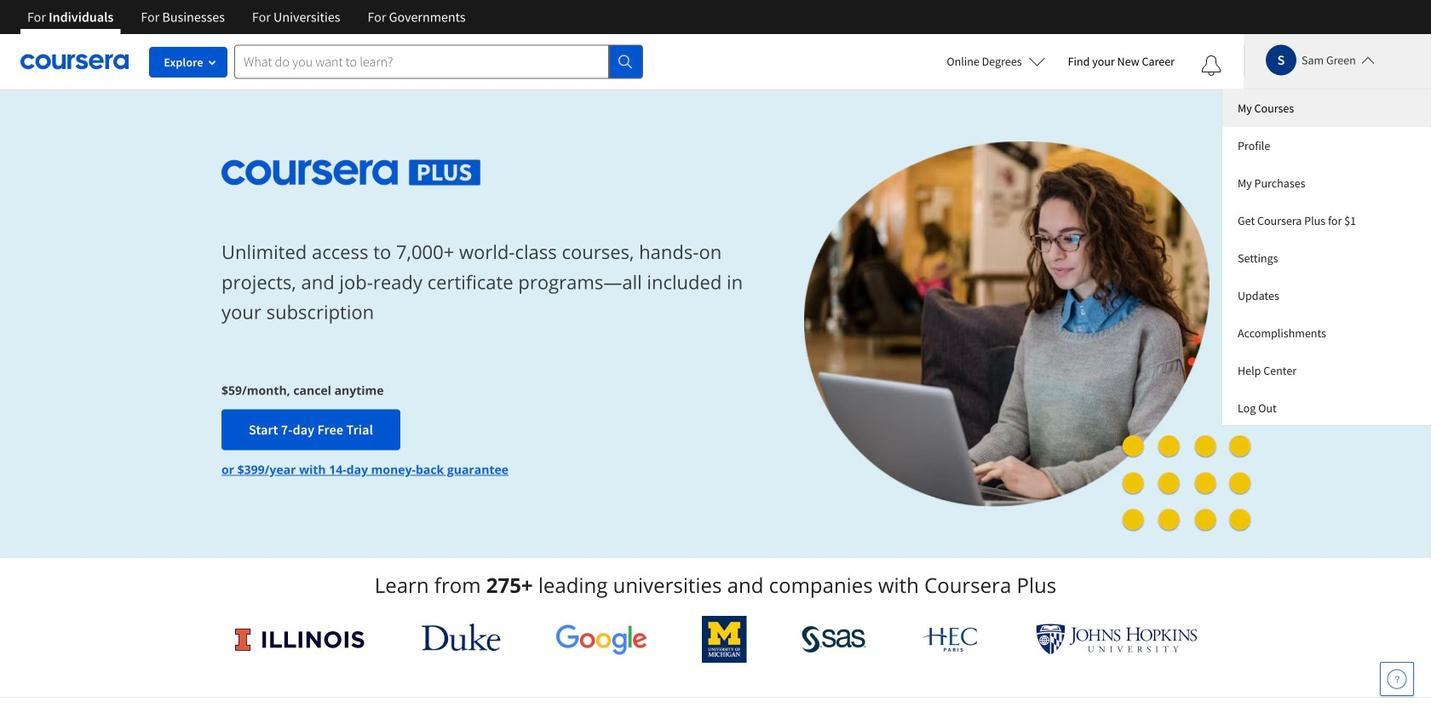 Task type: describe. For each thing, give the bounding box(es) containing it.
banner navigation
[[14, 0, 479, 34]]

johns hopkins university image
[[1036, 624, 1198, 655]]

university of illinois at urbana-champaign image
[[233, 626, 367, 653]]

university of michigan image
[[702, 616, 747, 663]]

coursera image
[[20, 48, 129, 75]]

What do you want to learn? text field
[[234, 45, 609, 79]]



Task type: vqa. For each thing, say whether or not it's contained in the screenshot.
the bottommost are
no



Task type: locate. For each thing, give the bounding box(es) containing it.
google image
[[555, 624, 647, 655]]

hec paris image
[[922, 622, 981, 657]]

menu
[[1222, 89, 1431, 425]]

None search field
[[234, 45, 643, 79]]

help center image
[[1387, 669, 1407, 689]]

sas image
[[802, 626, 867, 653]]

coursera plus image
[[221, 160, 481, 185]]

duke university image
[[421, 624, 501, 651]]



